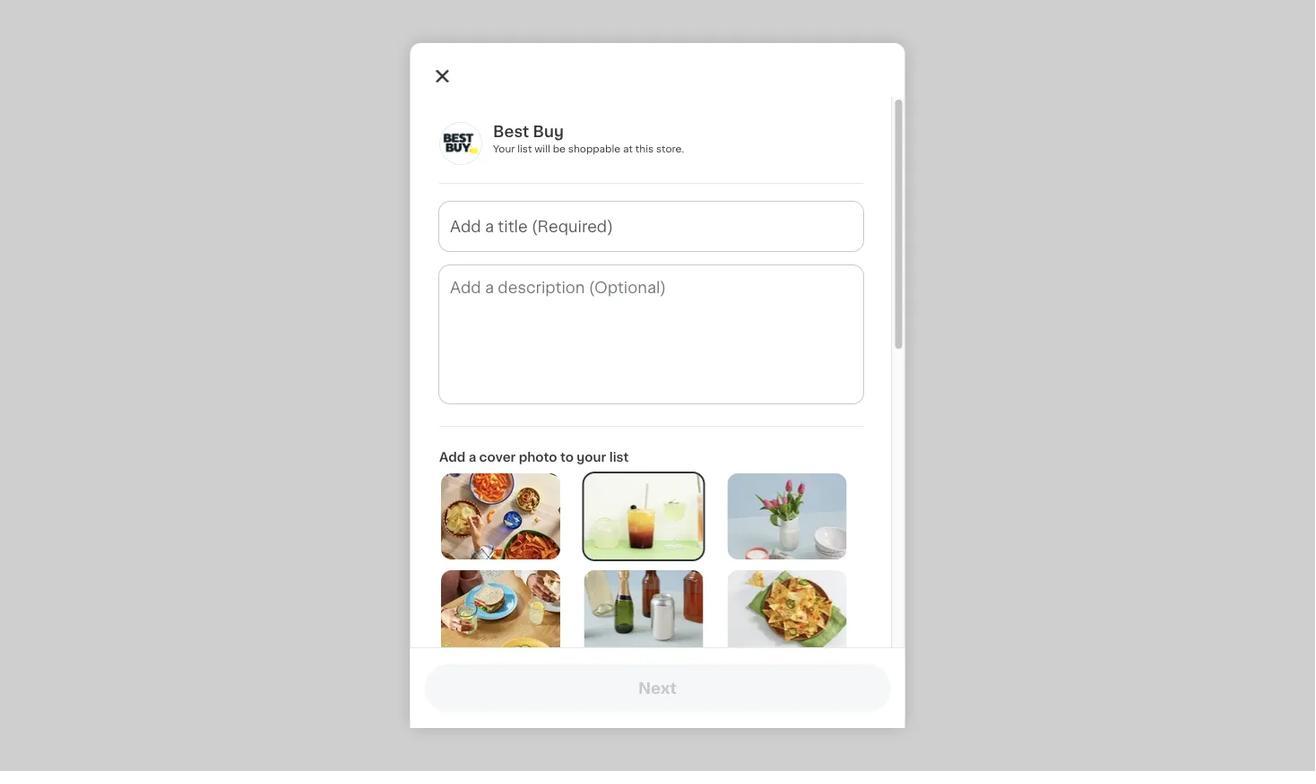 Task type: vqa. For each thing, say whether or not it's contained in the screenshot.
Photo
yes



Task type: describe. For each thing, give the bounding box(es) containing it.
a table with people sitting around it with a bowl of potato chips, doritos, and cheetos. image
[[441, 474, 560, 560]]

Add a title (Required) text field
[[439, 202, 863, 251]]

a small white vase of pink tulips, a stack of 3 white bowls, and a rolled napkin. image
[[727, 474, 846, 560]]

add a cover photo to your list
[[439, 451, 629, 464]]

be
[[553, 144, 565, 154]]

your
[[577, 451, 606, 464]]

to
[[560, 451, 573, 464]]

will
[[534, 144, 550, 154]]

1 horizontal spatial list
[[609, 451, 629, 464]]

best buy your list will be shoppable at this store.
[[493, 124, 684, 154]]

a bunch of kale, a sliced lemon, a half of an avocado, a cucumber, a bunch of bananas, and a blender. image
[[441, 667, 560, 753]]

an assortment of glasses increasing in height with various cocktails. image
[[584, 474, 703, 560]]

best
[[493, 124, 529, 139]]

your
[[493, 144, 515, 154]]

photo
[[519, 451, 557, 464]]

list inside best buy your list will be shoppable at this store.
[[517, 144, 532, 154]]

best buy logo image
[[439, 122, 482, 165]]

this
[[635, 144, 654, 154]]

shoppable
[[568, 144, 620, 154]]

a blue can, a silver can, an empty bottle, an empty champagne bottle, and two brown glass bottles. image
[[584, 570, 703, 656]]



Task type: locate. For each thing, give the bounding box(es) containing it.
store.
[[656, 144, 684, 154]]

add
[[439, 451, 465, 464]]

a tabletop of makeup, skincare, and beauty products. image
[[584, 667, 703, 753]]

buy
[[533, 124, 564, 139]]

at
[[623, 144, 633, 154]]

list left will
[[517, 144, 532, 154]]

bowl of nachos covered in cheese. image
[[727, 570, 846, 656]]

a
[[468, 451, 476, 464]]

list right your
[[609, 451, 629, 464]]

list
[[517, 144, 532, 154], [609, 451, 629, 464]]

list_add_items dialog
[[410, 43, 905, 771]]

0 vertical spatial list
[[517, 144, 532, 154]]

0 horizontal spatial list
[[517, 144, 532, 154]]

None text field
[[439, 265, 863, 404]]

cover
[[479, 451, 516, 464]]

a table with two people sitting around it eating sandwiches with 2 glasses of lemon water, and cut vegetables on a plate. image
[[441, 570, 560, 656]]

none text field inside the list_add_items dialog
[[439, 265, 863, 404]]

a keyboard, mouse, notebook, cup of pencils, wire cable. image
[[727, 667, 846, 753]]

1 vertical spatial list
[[609, 451, 629, 464]]



